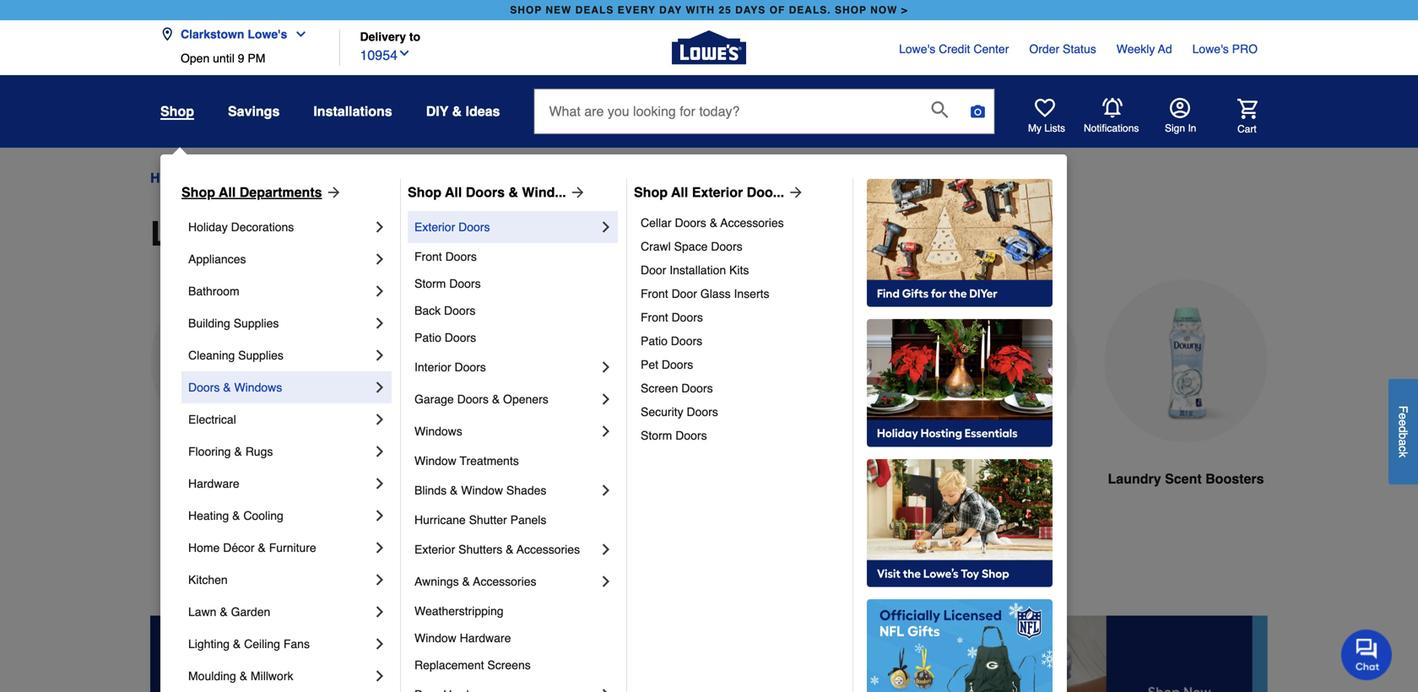 Task type: locate. For each thing, give the bounding box(es) containing it.
& right blinds
[[450, 484, 458, 497]]

shop up exterior doors
[[408, 185, 442, 200]]

supplies down building supplies link
[[238, 349, 284, 362]]

0 horizontal spatial shop
[[182, 185, 215, 200]]

doors for security doors link
[[687, 405, 718, 419]]

fabric left fresheners
[[937, 471, 978, 487]]

patio down the back
[[415, 331, 442, 345]]

front doors for front doors link to the right
[[641, 311, 703, 324]]

doors down security doors
[[676, 429, 707, 442]]

0 horizontal spatial arrow right image
[[322, 184, 342, 201]]

1 all from the left
[[219, 185, 236, 200]]

1 horizontal spatial front doors
[[641, 311, 703, 324]]

chevron right image
[[598, 219, 615, 236], [372, 283, 388, 300], [372, 347, 388, 364], [598, 359, 615, 376], [598, 391, 615, 408], [372, 411, 388, 428], [598, 423, 615, 440], [598, 482, 615, 499], [372, 508, 388, 524], [372, 540, 388, 557], [372, 572, 388, 589], [372, 636, 388, 653], [372, 668, 388, 685]]

fabric
[[370, 471, 410, 487], [937, 471, 978, 487]]

1 vertical spatial windows
[[415, 425, 463, 438]]

0 vertical spatial cleaning supplies link
[[203, 168, 320, 188]]

0 horizontal spatial storm doors
[[415, 277, 481, 290]]

2 horizontal spatial shop
[[634, 185, 668, 200]]

pro
[[1233, 42, 1258, 56]]

lowe's home improvement logo image
[[672, 11, 747, 85]]

1 vertical spatial accessories
[[517, 543, 580, 557]]

doors down screen doors
[[687, 405, 718, 419]]

front down exterior doors
[[415, 250, 442, 263]]

moulding & millwork
[[188, 670, 293, 683]]

0 horizontal spatial storm
[[415, 277, 446, 290]]

hardware
[[188, 477, 240, 491], [460, 632, 511, 645]]

& left cooling
[[232, 509, 240, 523]]

0 horizontal spatial door
[[641, 263, 667, 277]]

1 horizontal spatial hardware
[[460, 632, 511, 645]]

exterior inside shop all exterior doo... link
[[692, 185, 743, 200]]

1 vertical spatial front doors link
[[641, 306, 841, 329]]

0 horizontal spatial all
[[219, 185, 236, 200]]

2 horizontal spatial all
[[671, 185, 688, 200]]

home
[[150, 170, 188, 186], [188, 541, 220, 555]]

1 horizontal spatial arrow right image
[[785, 184, 805, 201]]

laundry supplies
[[335, 170, 439, 186], [150, 214, 434, 253]]

storm doors link down the screen doors link
[[641, 424, 841, 448]]

shop for shop all exterior doo...
[[634, 185, 668, 200]]

0 horizontal spatial patio doors link
[[415, 324, 615, 351]]

shop up holiday
[[182, 185, 215, 200]]

2 vertical spatial front
[[641, 311, 669, 324]]

1 vertical spatial front
[[641, 287, 669, 301]]

laundry left the stain
[[534, 471, 588, 487]]

0 vertical spatial cleaning
[[203, 170, 260, 186]]

1 horizontal spatial storm
[[641, 429, 672, 442]]

treatments
[[460, 454, 519, 468]]

2 vertical spatial window
[[415, 632, 457, 645]]

0 horizontal spatial fabric
[[370, 471, 410, 487]]

0 vertical spatial home
[[150, 170, 188, 186]]

fans
[[284, 638, 310, 651]]

order status
[[1030, 42, 1097, 56]]

storm doors up the back doors
[[415, 277, 481, 290]]

lowe's for lowe's pro
[[1193, 42, 1229, 56]]

every
[[618, 4, 656, 16]]

0 horizontal spatial front doors
[[415, 250, 477, 263]]

home décor & furniture link
[[188, 532, 372, 564]]

front doors
[[415, 250, 477, 263], [641, 311, 703, 324]]

exterior for exterior shutters & accessories
[[415, 543, 455, 557]]

lowe's home improvement cart image
[[1238, 99, 1258, 119]]

0 horizontal spatial shop
[[510, 4, 542, 16]]

doors right the back
[[444, 304, 476, 318]]

patio doors down the back doors
[[415, 331, 476, 345]]

patio doors for leftmost "patio doors" link
[[415, 331, 476, 345]]

location image
[[160, 27, 174, 41]]

supplies for the topmost cleaning supplies link
[[263, 170, 320, 186]]

0 horizontal spatial windows
[[234, 381, 282, 394]]

f e e d b a c k
[[1397, 406, 1411, 458]]

interior doors
[[415, 361, 486, 374]]

1 horizontal spatial lowe's
[[899, 42, 936, 56]]

white bottle of shout stain remover. image
[[532, 280, 696, 443]]

chevron right image for exterior doors
[[598, 219, 615, 236]]

0 vertical spatial front doors
[[415, 250, 477, 263]]

doors for "cellar doors & accessories" link
[[675, 216, 707, 230]]

cleaning supplies for the topmost cleaning supplies link
[[203, 170, 320, 186]]

0 vertical spatial storm
[[415, 277, 446, 290]]

doors up screen doors
[[662, 358, 694, 372]]

exterior shutters & accessories
[[415, 543, 580, 557]]

cleaning down building
[[188, 349, 235, 362]]

0 vertical spatial accessories
[[721, 216, 784, 230]]

fabric fresheners link
[[914, 280, 1078, 530]]

laundry left scent
[[1108, 471, 1162, 487]]

chevron right image for appliances
[[372, 251, 388, 268]]

camera image
[[970, 103, 987, 120]]

center
[[974, 42, 1009, 56]]

open
[[181, 52, 210, 65]]

to
[[409, 30, 421, 43]]

1 horizontal spatial storm doors
[[641, 429, 707, 442]]

0 horizontal spatial patio doors
[[415, 331, 476, 345]]

crawl
[[641, 240, 671, 253]]

fabric for fabric softeners
[[370, 471, 410, 487]]

officially licensed n f l gifts. shop now. image
[[867, 600, 1053, 692]]

doors down exterior doors
[[446, 250, 477, 263]]

cart
[[1238, 123, 1257, 135]]

1 vertical spatial chevron down image
[[398, 46, 411, 60]]

diy & ideas button
[[426, 96, 500, 127]]

chevron right image for kitchen
[[372, 572, 388, 589]]

0 horizontal spatial storm doors link
[[415, 270, 615, 297]]

crawl space doors
[[641, 240, 743, 253]]

doors for the rightmost storm doors link
[[676, 429, 707, 442]]

openers
[[503, 393, 549, 406]]

1 horizontal spatial front doors link
[[641, 306, 841, 329]]

security doors link
[[641, 400, 841, 424]]

>
[[902, 4, 908, 16]]

chevron right image for cleaning supplies
[[372, 347, 388, 364]]

25
[[719, 4, 732, 16]]

front door glass inserts link
[[641, 282, 841, 306]]

accessories up crawl space doors link
[[721, 216, 784, 230]]

storm down the security
[[641, 429, 672, 442]]

storm for the rightmost storm doors link
[[641, 429, 672, 442]]

1 horizontal spatial fabric
[[937, 471, 978, 487]]

0 horizontal spatial chevron down image
[[287, 27, 308, 41]]

0 horizontal spatial front doors link
[[415, 243, 615, 270]]

exterior
[[692, 185, 743, 200], [415, 220, 455, 234], [415, 543, 455, 557]]

0 vertical spatial exterior
[[692, 185, 743, 200]]

window up the hurricane shutter panels
[[461, 484, 503, 497]]

supplies down bathroom link
[[234, 317, 279, 330]]

0 vertical spatial chevron down image
[[287, 27, 308, 41]]

doors down front door glass inserts
[[672, 311, 703, 324]]

chevron right image
[[372, 219, 388, 236], [372, 251, 388, 268], [372, 315, 388, 332], [372, 379, 388, 396], [372, 443, 388, 460], [372, 475, 388, 492], [598, 541, 615, 558], [598, 573, 615, 590], [372, 604, 388, 621], [598, 687, 615, 692]]

arrow right image inside shop all departments link
[[322, 184, 342, 201]]

patio up pet at the bottom of the page
[[641, 334, 668, 348]]

front down door installation kits
[[641, 287, 669, 301]]

doors for garage doors & openers link
[[457, 393, 489, 406]]

& right diy
[[452, 103, 462, 119]]

all up holiday decorations
[[219, 185, 236, 200]]

lowe's inside lowe's pro link
[[1193, 42, 1229, 56]]

pet doors
[[641, 358, 694, 372]]

my
[[1029, 122, 1042, 134]]

front doors down front door glass inserts
[[641, 311, 703, 324]]

storm
[[415, 277, 446, 290], [641, 429, 672, 442]]

patio doors link
[[415, 324, 615, 351], [641, 329, 841, 353]]

doors down the back doors
[[445, 331, 476, 345]]

laundry for white bottle of shout stain remover. image
[[534, 471, 588, 487]]

f
[[1397, 406, 1411, 413]]

washing
[[748, 471, 804, 487]]

0 vertical spatial hardware
[[188, 477, 240, 491]]

chevron right image for exterior shutters & accessories
[[598, 541, 615, 558]]

flooring & rugs link
[[188, 436, 372, 468]]

2 all from the left
[[445, 185, 462, 200]]

building supplies
[[188, 317, 279, 330]]

1 horizontal spatial patio
[[641, 334, 668, 348]]

& right the décor on the left bottom of page
[[258, 541, 266, 555]]

arrow right image
[[322, 184, 342, 201], [785, 184, 805, 201]]

2 arrow right image from the left
[[785, 184, 805, 201]]

0 horizontal spatial hardware
[[188, 477, 240, 491]]

pet doors link
[[641, 353, 841, 377]]

door installation kits link
[[641, 258, 841, 282]]

blue bottle of downy fabric softener. image
[[341, 280, 505, 443]]

shop left now
[[835, 4, 867, 16]]

installations
[[314, 103, 392, 119]]

hardware down flooring
[[188, 477, 240, 491]]

window up replacement
[[415, 632, 457, 645]]

doors up space
[[675, 216, 707, 230]]

lowe's pro
[[1193, 42, 1258, 56]]

front doors link up the "back doors" link
[[415, 243, 615, 270]]

chevron right image for building supplies
[[372, 315, 388, 332]]

0 horizontal spatial home
[[150, 170, 188, 186]]

laundry
[[335, 170, 383, 186], [150, 214, 284, 253], [172, 471, 225, 487], [534, 471, 588, 487], [1108, 471, 1162, 487]]

storm up the back
[[415, 277, 446, 290]]

arrow right image up "cellar doors & accessories" link
[[785, 184, 805, 201]]

front up pet at the bottom of the page
[[641, 311, 669, 324]]

storm doors down security doors
[[641, 429, 707, 442]]

1 horizontal spatial home
[[188, 541, 220, 555]]

1 horizontal spatial chevron down image
[[398, 46, 411, 60]]

arrow right image for shop all departments
[[322, 184, 342, 201]]

supplies for the bottommost cleaning supplies link
[[238, 349, 284, 362]]

home for home
[[150, 170, 188, 186]]

cleaners
[[776, 491, 833, 507]]

1 vertical spatial laundry supplies
[[150, 214, 434, 253]]

lowe's inside lowe's credit center link
[[899, 42, 936, 56]]

arrow right image inside shop all exterior doo... link
[[785, 184, 805, 201]]

exterior inside exterior doors link
[[415, 220, 455, 234]]

1 vertical spatial storm
[[641, 429, 672, 442]]

cleaning supplies up decorations
[[203, 170, 320, 186]]

shop
[[182, 185, 215, 200], [408, 185, 442, 200], [634, 185, 668, 200]]

1 horizontal spatial shop
[[408, 185, 442, 200]]

door
[[641, 263, 667, 277], [672, 287, 697, 301]]

1 shop from the left
[[182, 185, 215, 200]]

back
[[415, 304, 441, 318]]

all up the cellar
[[671, 185, 688, 200]]

cleaning supplies link up doors & windows
[[188, 339, 372, 372]]

doors for front doors link to the right
[[672, 311, 703, 324]]

1 horizontal spatial patio doors
[[641, 334, 703, 348]]

cleaning supplies up doors & windows
[[188, 349, 284, 362]]

lowe's left pro
[[1193, 42, 1229, 56]]

laundry supplies link
[[335, 168, 439, 188]]

1 vertical spatial home
[[188, 541, 220, 555]]

garage doors & openers
[[415, 393, 549, 406]]

1 arrow right image from the left
[[322, 184, 342, 201]]

1 fabric from the left
[[370, 471, 410, 487]]

doors for rightmost "patio doors" link
[[671, 334, 703, 348]]

chevron down image inside clarkstown lowe's 'button'
[[287, 27, 308, 41]]

chevron right image for bathroom
[[372, 283, 388, 300]]

windows up electrical link
[[234, 381, 282, 394]]

supplies for laundry supplies link
[[387, 170, 439, 186]]

laundry for bottle of downy laundry scent booster. image
[[1108, 471, 1162, 487]]

window
[[415, 454, 457, 468], [461, 484, 503, 497], [415, 632, 457, 645]]

cleaning up holiday decorations
[[203, 170, 260, 186]]

front doors link down inserts at the top right
[[641, 306, 841, 329]]

ideas
[[466, 103, 500, 119]]

all up exterior doors
[[445, 185, 462, 200]]

deals
[[576, 4, 614, 16]]

0 vertical spatial window
[[415, 454, 457, 468]]

arrow right image
[[566, 184, 587, 201]]

exterior down hurricane
[[415, 543, 455, 557]]

2 shop from the left
[[835, 4, 867, 16]]

1 vertical spatial front doors
[[641, 311, 703, 324]]

exterior inside exterior shutters & accessories link
[[415, 543, 455, 557]]

laundry down flooring
[[172, 471, 225, 487]]

doors down shop all doors & wind... at the left top
[[459, 220, 490, 234]]

cart button
[[1214, 99, 1258, 136]]

moulding & millwork link
[[188, 660, 372, 692]]

rugs
[[245, 445, 273, 459]]

shades
[[507, 484, 547, 497]]

1 vertical spatial storm doors link
[[641, 424, 841, 448]]

door down door installation kits
[[672, 287, 697, 301]]

detergent
[[229, 471, 292, 487]]

visit the lowe's toy shop. image
[[867, 459, 1053, 588]]

fabric left blinds
[[370, 471, 410, 487]]

3 all from the left
[[671, 185, 688, 200]]

exterior up cellar doors & accessories
[[692, 185, 743, 200]]

home for home décor & furniture
[[188, 541, 220, 555]]

storm doors for topmost storm doors link
[[415, 277, 481, 290]]

front doors down exterior doors
[[415, 250, 477, 263]]

all for doors
[[445, 185, 462, 200]]

chevron right image for garage doors & openers
[[598, 391, 615, 408]]

home down shop button
[[150, 170, 188, 186]]

e
[[1397, 413, 1411, 420], [1397, 420, 1411, 426]]

arrow right image for shop all exterior doo...
[[785, 184, 805, 201]]

doors right garage
[[457, 393, 489, 406]]

0 vertical spatial storm doors
[[415, 277, 481, 290]]

supplies up exterior doors
[[387, 170, 439, 186]]

2 fabric from the left
[[937, 471, 978, 487]]

None search field
[[534, 89, 995, 150]]

chevron right image for doors & windows
[[372, 379, 388, 396]]

0 vertical spatial storm doors link
[[415, 270, 615, 297]]

0 horizontal spatial lowe's
[[248, 27, 287, 41]]

shop
[[510, 4, 542, 16], [835, 4, 867, 16]]

replacement
[[415, 659, 484, 672]]

appliances link
[[188, 243, 372, 275]]

blinds & window shades link
[[415, 475, 598, 507]]

front
[[415, 250, 442, 263], [641, 287, 669, 301], [641, 311, 669, 324]]

2 shop from the left
[[408, 185, 442, 200]]

shop
[[160, 103, 194, 119]]

doors up the back doors
[[449, 277, 481, 290]]

accessories down panels
[[517, 543, 580, 557]]

delivery to
[[360, 30, 421, 43]]

chevron down image
[[287, 27, 308, 41], [398, 46, 411, 60]]

chevron right image for flooring & rugs
[[372, 443, 388, 460]]

window up softeners
[[415, 454, 457, 468]]

window treatments link
[[415, 448, 615, 475]]

e up d
[[1397, 413, 1411, 420]]

exterior down shop all doors & wind... at the left top
[[415, 220, 455, 234]]

doors up security doors
[[682, 382, 713, 395]]

k
[[1397, 452, 1411, 458]]

& left ceiling
[[233, 638, 241, 651]]

hardware up replacement screens on the left bottom
[[460, 632, 511, 645]]

1 horizontal spatial shop
[[835, 4, 867, 16]]

lowe's home improvement notification center image
[[1103, 98, 1123, 118]]

removers
[[628, 471, 694, 487]]

patio doors link down 'front door glass inserts' link
[[641, 329, 841, 353]]

1 horizontal spatial all
[[445, 185, 462, 200]]

0 vertical spatial door
[[641, 263, 667, 277]]

laundry supplies down the departments
[[150, 214, 434, 253]]

1 vertical spatial cleaning
[[188, 349, 235, 362]]

home up kitchen
[[188, 541, 220, 555]]

laundry supplies down installations button
[[335, 170, 439, 186]]

1 horizontal spatial windows
[[415, 425, 463, 438]]

chevron right image for hardware
[[372, 475, 388, 492]]

3 shop from the left
[[634, 185, 668, 200]]

lowe's home improvement lists image
[[1035, 98, 1056, 118]]

2 horizontal spatial lowe's
[[1193, 42, 1229, 56]]

window for hardware
[[415, 632, 457, 645]]

1 vertical spatial hardware
[[460, 632, 511, 645]]

windows down garage
[[415, 425, 463, 438]]

& left rugs
[[234, 445, 242, 459]]

1 vertical spatial storm doors
[[641, 429, 707, 442]]

door down 'crawl'
[[641, 263, 667, 277]]

cleaning supplies for the bottommost cleaning supplies link
[[188, 349, 284, 362]]

lowe's left credit at the top of page
[[899, 42, 936, 56]]

shutters
[[459, 543, 503, 557]]

lowe's home improvement account image
[[1170, 98, 1191, 118]]

c
[[1397, 446, 1411, 452]]

chevron right image for windows
[[598, 423, 615, 440]]

ad
[[1159, 42, 1173, 56]]

doors for top front doors link
[[446, 250, 477, 263]]

0 vertical spatial cleaning supplies
[[203, 170, 320, 186]]

doors & windows link
[[188, 372, 372, 404]]

patio doors up pet doors
[[641, 334, 703, 348]]

all
[[219, 185, 236, 200], [445, 185, 462, 200], [671, 185, 688, 200]]

& down shop all exterior doo... link
[[710, 216, 718, 230]]

chevron right image for holiday decorations
[[372, 219, 388, 236]]

accessories up weatherstripping link
[[473, 575, 537, 589]]

10954 button
[[360, 44, 411, 65]]

savings
[[228, 103, 280, 119]]

weekly ad link
[[1117, 41, 1173, 57]]

chevron right image for lighting & ceiling fans
[[372, 636, 388, 653]]

laundry detergent link
[[150, 280, 314, 530]]

doors up pet doors
[[671, 334, 703, 348]]

shop left new
[[510, 4, 542, 16]]

1 vertical spatial exterior
[[415, 220, 455, 234]]

cleaning supplies link up decorations
[[203, 168, 320, 188]]

supplies up holiday decorations link
[[263, 170, 320, 186]]

screen doors link
[[641, 377, 841, 400]]

lowe's inside clarkstown lowe's 'button'
[[248, 27, 287, 41]]

2 vertical spatial exterior
[[415, 543, 455, 557]]

1 vertical spatial door
[[672, 287, 697, 301]]

1 shop from the left
[[510, 4, 542, 16]]

storm doors link down exterior doors link
[[415, 270, 615, 297]]

cleaning
[[203, 170, 260, 186], [188, 349, 235, 362]]

0 vertical spatial front doors link
[[415, 243, 615, 270]]

clarkstown lowe's button
[[160, 17, 314, 52]]

doors for topmost storm doors link
[[449, 277, 481, 290]]

patio doors link up garage doors & openers link
[[415, 324, 615, 351]]

0 vertical spatial laundry supplies
[[335, 170, 439, 186]]

e up b
[[1397, 420, 1411, 426]]

storm for topmost storm doors link
[[415, 277, 446, 290]]

1 vertical spatial cleaning supplies
[[188, 349, 284, 362]]

arrow right image up holiday decorations link
[[322, 184, 342, 201]]

1 vertical spatial cleaning supplies link
[[188, 339, 372, 372]]

doors up garage doors & openers
[[455, 361, 486, 374]]



Task type: describe. For each thing, give the bounding box(es) containing it.
kits
[[730, 263, 749, 277]]

in
[[1188, 122, 1197, 134]]

furniture
[[269, 541, 316, 555]]

replacement screens link
[[415, 652, 615, 679]]

weatherstripping
[[415, 605, 504, 618]]

chevron right image for blinds & window shades
[[598, 482, 615, 499]]

chevron right image for heating & cooling
[[372, 508, 388, 524]]

credit
[[939, 42, 971, 56]]

day
[[660, 4, 682, 16]]

exterior doors
[[415, 220, 490, 234]]

laundry scent boosters link
[[1105, 280, 1268, 530]]

fabric for fabric fresheners
[[937, 471, 978, 487]]

garage
[[415, 393, 454, 406]]

cellar
[[641, 216, 672, 230]]

open until 9 pm
[[181, 52, 265, 65]]

chevron right image for awnings & accessories
[[598, 573, 615, 590]]

doors for leftmost "patio doors" link
[[445, 331, 476, 345]]

space
[[674, 240, 708, 253]]

with
[[686, 4, 715, 16]]

0 vertical spatial front
[[415, 250, 442, 263]]

lighting & ceiling fans
[[188, 638, 310, 651]]

hurricane shutter panels
[[415, 513, 547, 527]]

bottle of downy laundry scent booster. image
[[1105, 280, 1268, 443]]

search image
[[932, 101, 949, 118]]

shop for shop all departments
[[182, 185, 215, 200]]

electrical link
[[188, 404, 372, 436]]

all for departments
[[219, 185, 236, 200]]

doors up kits
[[711, 240, 743, 253]]

fresheners
[[981, 471, 1054, 487]]

kitchen
[[188, 573, 228, 587]]

order status link
[[1030, 41, 1097, 57]]

clarkstown
[[181, 27, 244, 41]]

kitchen link
[[188, 564, 372, 596]]

chat invite button image
[[1342, 629, 1393, 681]]

shop for shop all doors & wind...
[[408, 185, 442, 200]]

& right lawn
[[220, 605, 228, 619]]

chevron right image for moulding & millwork
[[372, 668, 388, 685]]

front doors for top front doors link
[[415, 250, 477, 263]]

weekly ad
[[1117, 42, 1173, 56]]

my lists link
[[1029, 98, 1066, 135]]

& right awnings
[[462, 575, 470, 589]]

f e e d b a c k button
[[1389, 379, 1419, 485]]

fabric softeners
[[370, 471, 476, 487]]

departments
[[240, 185, 322, 200]]

exterior doors link
[[415, 211, 598, 243]]

chevron down image inside 10954 button
[[398, 46, 411, 60]]

security doors
[[641, 405, 718, 419]]

patio doors for rightmost "patio doors" link
[[641, 334, 703, 348]]

green container of gain laundry detergent. image
[[150, 280, 314, 443]]

chevron right image for home décor & furniture
[[372, 540, 388, 557]]

& right shutters
[[506, 543, 514, 557]]

cleaning for the topmost cleaning supplies link
[[203, 170, 260, 186]]

find gifts for the diyer. image
[[867, 179, 1053, 307]]

advertisement region
[[150, 616, 1268, 692]]

replacement screens
[[415, 659, 531, 672]]

cleaning for the bottommost cleaning supplies link
[[188, 349, 235, 362]]

screen
[[641, 382, 678, 395]]

2 vertical spatial accessories
[[473, 575, 537, 589]]

garage doors & openers link
[[415, 383, 598, 415]]

Search Query text field
[[535, 90, 918, 133]]

supplies for building supplies link
[[234, 317, 279, 330]]

1 horizontal spatial storm doors link
[[641, 424, 841, 448]]

a
[[1397, 440, 1411, 446]]

& left wind...
[[509, 185, 518, 200]]

storm doors for the rightmost storm doors link
[[641, 429, 707, 442]]

supplies down laundry supplies link
[[293, 214, 434, 253]]

0 vertical spatial windows
[[234, 381, 282, 394]]

chevron right image for electrical
[[372, 411, 388, 428]]

flooring
[[188, 445, 231, 459]]

diy & ideas
[[426, 103, 500, 119]]

window hardware link
[[415, 625, 615, 652]]

lowe's credit center
[[899, 42, 1009, 56]]

hardware inside 'link'
[[188, 477, 240, 491]]

d
[[1397, 426, 1411, 433]]

1 horizontal spatial patio doors link
[[641, 329, 841, 353]]

pet
[[641, 358, 659, 372]]

lowe's for lowe's credit center
[[899, 42, 936, 56]]

delivery
[[360, 30, 406, 43]]

cooling
[[244, 509, 284, 523]]

orange box of tide washing machine cleaner. image
[[723, 280, 887, 443]]

scent
[[1165, 471, 1202, 487]]

window treatments
[[415, 454, 519, 468]]

weekly
[[1117, 42, 1156, 56]]

of
[[770, 4, 786, 16]]

doors for the screen doors link
[[682, 382, 713, 395]]

laundry stain removers
[[534, 471, 694, 487]]

laundry down installations button
[[335, 170, 383, 186]]

accessories for cellar doors & accessories
[[721, 216, 784, 230]]

doors for pet doors link
[[662, 358, 694, 372]]

glass
[[701, 287, 731, 301]]

notifications
[[1084, 122, 1139, 134]]

1 vertical spatial window
[[461, 484, 503, 497]]

laundry scent boosters
[[1108, 471, 1265, 487]]

garden
[[231, 605, 270, 619]]

lists
[[1045, 122, 1066, 134]]

holiday hosting essentials. image
[[867, 319, 1053, 448]]

laundry down shop all departments
[[150, 214, 284, 253]]

doors & windows
[[188, 381, 282, 394]]

stain
[[591, 471, 624, 487]]

back doors
[[415, 304, 476, 318]]

weatherstripping link
[[415, 598, 615, 625]]

hurricane
[[415, 513, 466, 527]]

doors for the "back doors" link
[[444, 304, 476, 318]]

bathroom link
[[188, 275, 372, 307]]

accessories for exterior shutters & accessories
[[517, 543, 580, 557]]

door installation kits
[[641, 263, 749, 277]]

& left millwork
[[240, 670, 247, 683]]

shutter
[[469, 513, 507, 527]]

my lists
[[1029, 122, 1066, 134]]

doors for exterior doors link
[[459, 220, 490, 234]]

shop all exterior doo... link
[[634, 182, 805, 203]]

millwork
[[251, 670, 293, 683]]

awnings & accessories
[[415, 575, 537, 589]]

installations button
[[314, 96, 392, 127]]

blinds & window shades
[[415, 484, 547, 497]]

1 e from the top
[[1397, 413, 1411, 420]]

doors up electrical
[[188, 381, 220, 394]]

& up electrical
[[223, 381, 231, 394]]

lawn
[[188, 605, 217, 619]]

window for treatments
[[415, 454, 457, 468]]

wind...
[[522, 185, 566, 200]]

exterior for exterior doors
[[415, 220, 455, 234]]

chevron right image for interior doors
[[598, 359, 615, 376]]

screens
[[488, 659, 531, 672]]

panels
[[511, 513, 547, 527]]

& left 'openers'
[[492, 393, 500, 406]]

back doors link
[[415, 297, 615, 324]]

home link
[[150, 168, 188, 188]]

softeners
[[414, 471, 476, 487]]

blue spray bottle of febreze fabric freshener. image
[[914, 280, 1078, 443]]

new
[[546, 4, 572, 16]]

moulding
[[188, 670, 236, 683]]

now
[[871, 4, 898, 16]]

shop all departments
[[182, 185, 322, 200]]

& inside button
[[452, 103, 462, 119]]

all for exterior
[[671, 185, 688, 200]]

doors up exterior doors link
[[466, 185, 505, 200]]

shop all departments link
[[182, 182, 342, 203]]

0 horizontal spatial patio
[[415, 331, 442, 345]]

laundry stain removers link
[[532, 280, 696, 530]]

shop new deals every day with 25 days of deals. shop now >
[[510, 4, 908, 16]]

chevron right image for lawn & garden
[[372, 604, 388, 621]]

1 horizontal spatial door
[[672, 287, 697, 301]]

heating & cooling link
[[188, 500, 372, 532]]

2 e from the top
[[1397, 420, 1411, 426]]

laundry for green container of gain laundry detergent. image
[[172, 471, 225, 487]]

doors for interior doors link
[[455, 361, 486, 374]]



Task type: vqa. For each thing, say whether or not it's contained in the screenshot.
front associated with the topmost Front Doors Link
yes



